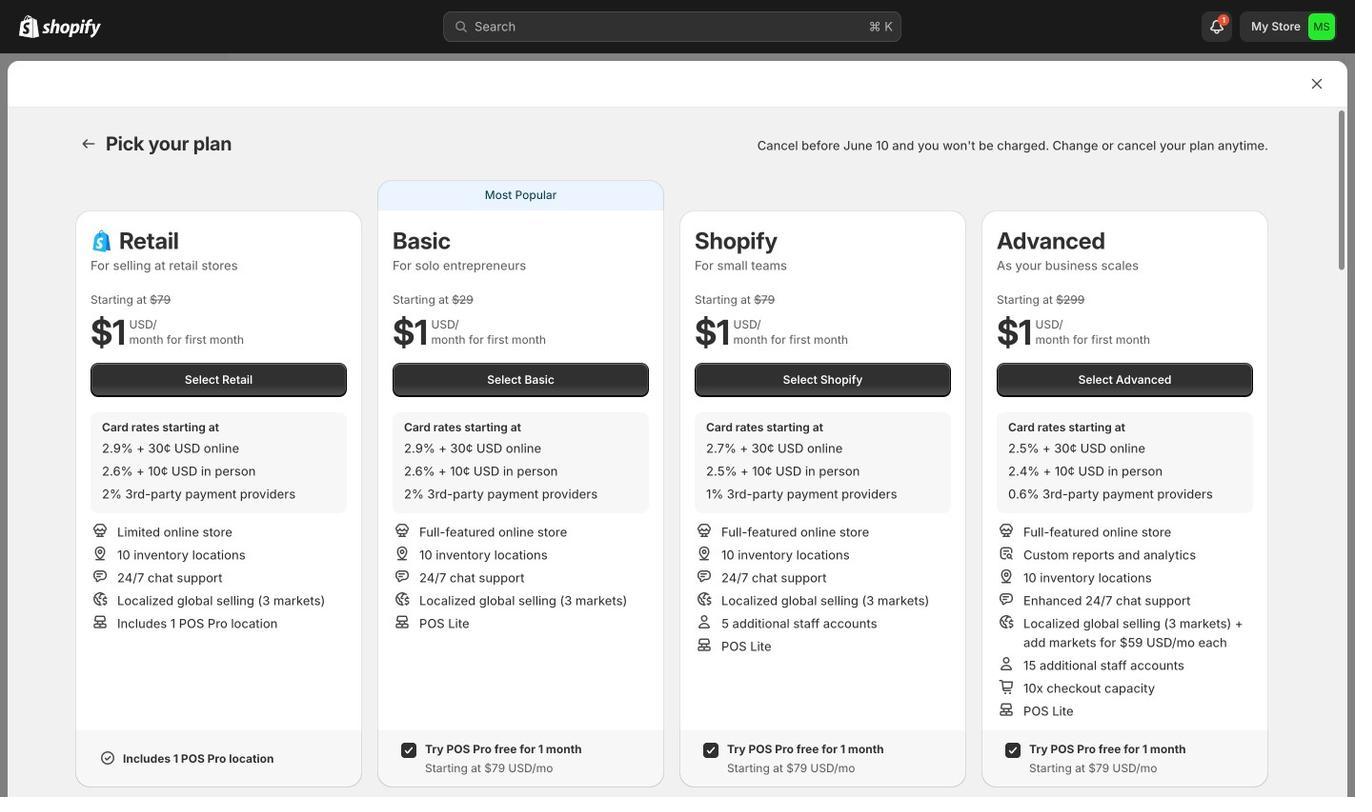 Task type: locate. For each thing, give the bounding box(es) containing it.
shopify image
[[19, 15, 39, 38], [42, 19, 101, 38]]

page loading bar progress bar
[[0, 0, 1355, 3]]

0 horizontal spatial shopify image
[[19, 15, 39, 38]]

my store image
[[1308, 13, 1335, 40]]



Task type: vqa. For each thing, say whether or not it's contained in the screenshot.
Shopify image
yes



Task type: describe. For each thing, give the bounding box(es) containing it.
1 horizontal spatial shopify image
[[42, 19, 101, 38]]



